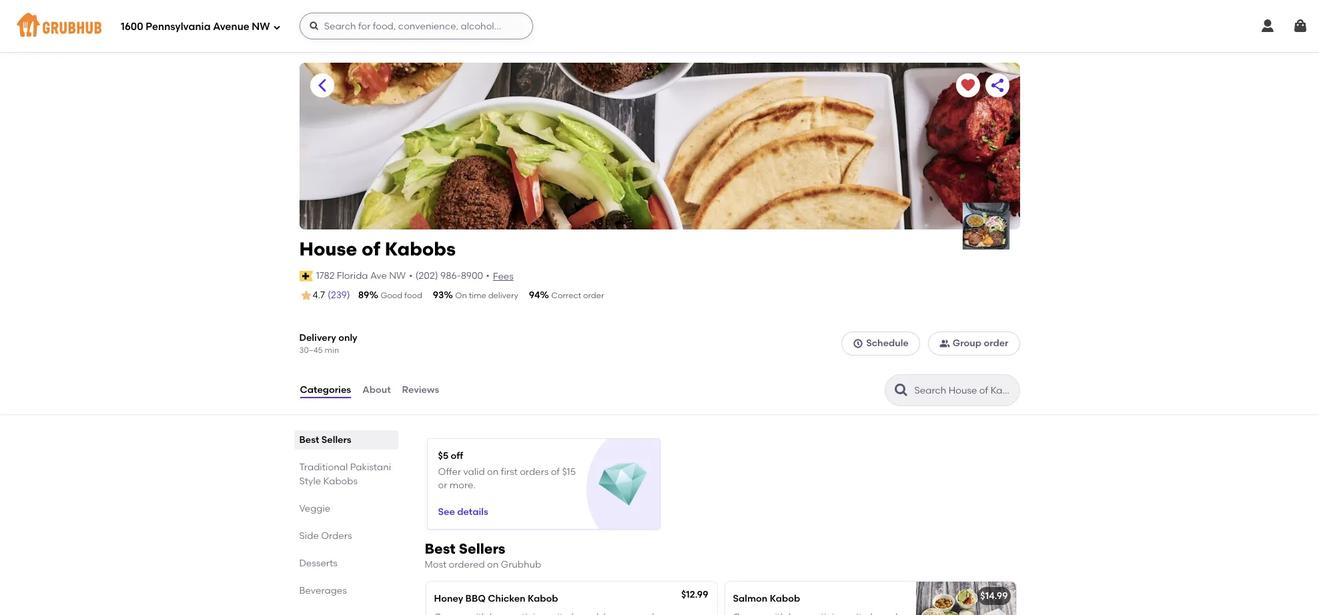 Task type: vqa. For each thing, say whether or not it's contained in the screenshot.
Monarca's $3.49
no



Task type: locate. For each thing, give the bounding box(es) containing it.
svg image inside schedule button
[[853, 339, 864, 349]]

desserts tab
[[299, 557, 393, 571]]

sellers up traditional
[[322, 435, 352, 446]]

0 horizontal spatial order
[[583, 291, 604, 300]]

veggie
[[299, 504, 331, 515]]

•
[[409, 270, 413, 282], [486, 270, 490, 282]]

best inside best sellers most ordered on grubhub
[[425, 541, 456, 558]]

1 horizontal spatial kabobs
[[385, 238, 456, 260]]

subscription pass image
[[299, 271, 313, 282]]

only
[[339, 333, 358, 344]]

0 horizontal spatial nw
[[252, 20, 270, 32]]

sellers for best sellers most ordered on grubhub
[[459, 541, 506, 558]]

0 horizontal spatial svg image
[[273, 23, 281, 31]]

1 vertical spatial on
[[487, 560, 499, 571]]

nw inside button
[[389, 270, 406, 282]]

of left $15
[[551, 467, 560, 478]]

people icon image
[[940, 339, 951, 349]]

salmon
[[733, 593, 768, 605]]

1600 pennsylvania avenue nw
[[121, 20, 270, 32]]

sellers for best sellers
[[322, 435, 352, 446]]

order right correct
[[583, 291, 604, 300]]

0 vertical spatial sellers
[[322, 435, 352, 446]]

on
[[487, 467, 499, 478], [487, 560, 499, 571]]

svg image
[[1260, 18, 1276, 34], [309, 21, 320, 31], [853, 339, 864, 349]]

order inside group order button
[[984, 338, 1009, 349]]

1 horizontal spatial nw
[[389, 270, 406, 282]]

on right ordered
[[487, 560, 499, 571]]

1 vertical spatial nw
[[389, 270, 406, 282]]

0 vertical spatial best
[[299, 435, 319, 446]]

sellers inside best sellers most ordered on grubhub
[[459, 541, 506, 558]]

correct
[[552, 291, 582, 300]]

group order button
[[928, 332, 1020, 356]]

best sellers
[[299, 435, 352, 446]]

best up most at the left of the page
[[425, 541, 456, 558]]

bbq
[[466, 593, 486, 605]]

offer
[[438, 467, 461, 478]]

of up ave
[[362, 238, 380, 260]]

0 horizontal spatial sellers
[[322, 435, 352, 446]]

on inside $5 off offer valid on first orders of $15 or more.
[[487, 467, 499, 478]]

1 • from the left
[[409, 270, 413, 282]]

93
[[433, 290, 444, 301]]

traditional
[[299, 462, 348, 473]]

nw right ave
[[389, 270, 406, 282]]

• left fees
[[486, 270, 490, 282]]

first
[[501, 467, 518, 478]]

ave
[[370, 270, 387, 282]]

of
[[362, 238, 380, 260], [551, 467, 560, 478]]

1 horizontal spatial •
[[486, 270, 490, 282]]

1 horizontal spatial svg image
[[853, 339, 864, 349]]

kabob
[[528, 593, 558, 605], [770, 593, 801, 605]]

on time delivery
[[455, 291, 519, 300]]

good food
[[381, 291, 422, 300]]

nw
[[252, 20, 270, 32], [389, 270, 406, 282]]

1600
[[121, 20, 143, 32]]

1 vertical spatial best
[[425, 541, 456, 558]]

0 horizontal spatial •
[[409, 270, 413, 282]]

sellers
[[322, 435, 352, 446], [459, 541, 506, 558]]

1 vertical spatial of
[[551, 467, 560, 478]]

1 horizontal spatial kabob
[[770, 593, 801, 605]]

2 • from the left
[[486, 270, 490, 282]]

kabob right "salmon" at the bottom
[[770, 593, 801, 605]]

on
[[455, 291, 467, 300]]

1 vertical spatial sellers
[[459, 541, 506, 558]]

categories
[[300, 385, 351, 396]]

grubhub
[[501, 560, 542, 571]]

0 vertical spatial order
[[583, 291, 604, 300]]

desserts
[[299, 558, 338, 570]]

main navigation navigation
[[0, 0, 1320, 52]]

on for sellers
[[487, 560, 499, 571]]

on left first
[[487, 467, 499, 478]]

• left (202)
[[409, 270, 413, 282]]

nw right avenue
[[252, 20, 270, 32]]

schedule button
[[842, 332, 920, 356]]

(202)
[[416, 270, 438, 282]]

sellers up ordered
[[459, 541, 506, 558]]

svg image
[[1293, 18, 1309, 34], [273, 23, 281, 31]]

order right group
[[984, 338, 1009, 349]]

most
[[425, 560, 447, 571]]

honey
[[434, 593, 463, 605]]

kabobs
[[385, 238, 456, 260], [323, 476, 358, 488]]

0 horizontal spatial svg image
[[309, 21, 320, 31]]

0 horizontal spatial kabobs
[[323, 476, 358, 488]]

0 vertical spatial on
[[487, 467, 499, 478]]

reviews button
[[402, 367, 440, 415]]

986-
[[441, 270, 461, 282]]

0 horizontal spatial of
[[362, 238, 380, 260]]

ordered
[[449, 560, 485, 571]]

on inside best sellers most ordered on grubhub
[[487, 560, 499, 571]]

0 horizontal spatial kabob
[[528, 593, 558, 605]]

sellers inside best sellers tab
[[322, 435, 352, 446]]

Search for food, convenience, alcohol... search field
[[300, 13, 533, 39]]

off
[[451, 451, 463, 462]]

0 horizontal spatial best
[[299, 435, 319, 446]]

best sellers most ordered on grubhub
[[425, 541, 542, 571]]

$5
[[438, 451, 449, 462]]

1 vertical spatial kabobs
[[323, 476, 358, 488]]

nw inside main navigation navigation
[[252, 20, 270, 32]]

order for group order
[[984, 338, 1009, 349]]

1 horizontal spatial order
[[984, 338, 1009, 349]]

star icon image
[[299, 289, 313, 302]]

kabobs down traditional
[[323, 476, 358, 488]]

kabob right the chicken
[[528, 593, 558, 605]]

of inside $5 off offer valid on first orders of $15 or more.
[[551, 467, 560, 478]]

94
[[529, 290, 540, 301]]

2 horizontal spatial svg image
[[1260, 18, 1276, 34]]

best
[[299, 435, 319, 446], [425, 541, 456, 558]]

florida
[[337, 270, 368, 282]]

1 horizontal spatial sellers
[[459, 541, 506, 558]]

style
[[299, 476, 321, 488]]

categories button
[[299, 367, 352, 415]]

nw for 1782 florida ave nw
[[389, 270, 406, 282]]

delivery
[[488, 291, 519, 300]]

side orders
[[299, 531, 352, 542]]

about
[[363, 385, 391, 396]]

orders
[[520, 467, 549, 478]]

1 vertical spatial order
[[984, 338, 1009, 349]]

best up traditional
[[299, 435, 319, 446]]

best inside tab
[[299, 435, 319, 446]]

$5 off offer valid on first orders of $15 or more.
[[438, 451, 576, 491]]

side orders tab
[[299, 530, 393, 544]]

1 horizontal spatial svg image
[[1293, 18, 1309, 34]]

delivery only 30–45 min
[[299, 333, 358, 355]]

0 vertical spatial kabobs
[[385, 238, 456, 260]]

traditional pakistani style kabobs
[[299, 462, 391, 488]]

kabobs up (202)
[[385, 238, 456, 260]]

order
[[583, 291, 604, 300], [984, 338, 1009, 349]]

1 horizontal spatial best
[[425, 541, 456, 558]]

4.7
[[313, 290, 325, 301]]

0 vertical spatial nw
[[252, 20, 270, 32]]

1 horizontal spatial of
[[551, 467, 560, 478]]

house
[[299, 238, 357, 260]]



Task type: describe. For each thing, give the bounding box(es) containing it.
good
[[381, 291, 403, 300]]

1 kabob from the left
[[528, 593, 558, 605]]

correct order
[[552, 291, 604, 300]]

best sellers tab
[[299, 433, 393, 447]]

8900
[[461, 270, 483, 282]]

beverages tab
[[299, 584, 393, 598]]

30–45
[[299, 346, 323, 355]]

Search House of Kabobs search field
[[914, 385, 1016, 397]]

veggie tab
[[299, 502, 393, 516]]

best for best sellers
[[299, 435, 319, 446]]

traditional pakistani style kabobs tab
[[299, 461, 393, 489]]

avenue
[[213, 20, 250, 32]]

1782
[[316, 270, 335, 282]]

89
[[358, 290, 369, 301]]

chicken
[[488, 593, 526, 605]]

1782 florida ave nw
[[316, 270, 406, 282]]

or
[[438, 480, 448, 491]]

pakistani
[[350, 462, 391, 473]]

reviews
[[402, 385, 439, 396]]

(239)
[[328, 290, 350, 301]]

group
[[953, 338, 982, 349]]

saved restaurant button
[[956, 73, 980, 97]]

nw for 1600 pennsylvania avenue nw
[[252, 20, 270, 32]]

order for correct order
[[583, 291, 604, 300]]

see
[[438, 506, 455, 518]]

(202) 986-8900 button
[[416, 269, 483, 283]]

promo image
[[599, 461, 647, 510]]

time
[[469, 291, 487, 300]]

house of kabobs
[[299, 238, 456, 260]]

fees
[[493, 271, 514, 282]]

share icon image
[[990, 77, 1006, 93]]

$12.99
[[682, 589, 709, 601]]

house of kabobs logo image
[[963, 203, 1010, 250]]

pennsylvania
[[146, 20, 211, 32]]

more.
[[450, 480, 476, 491]]

valid
[[464, 467, 485, 478]]

orders
[[321, 531, 352, 542]]

schedule
[[867, 338, 909, 349]]

food
[[405, 291, 422, 300]]

1782 florida ave nw button
[[316, 269, 407, 284]]

honey bbq chicken kabob
[[434, 593, 558, 605]]

$15
[[562, 467, 576, 478]]

best for best sellers most ordered on grubhub
[[425, 541, 456, 558]]

$14.99
[[981, 590, 1008, 602]]

• (202) 986-8900 • fees
[[409, 270, 514, 282]]

see details
[[438, 506, 489, 518]]

group order
[[953, 338, 1009, 349]]

delivery
[[299, 333, 336, 344]]

0 vertical spatial of
[[362, 238, 380, 260]]

salmon kabob image
[[916, 582, 1016, 615]]

min
[[325, 346, 339, 355]]

details
[[457, 506, 489, 518]]

salmon kabob
[[733, 593, 801, 605]]

about button
[[362, 367, 392, 415]]

kabobs inside traditional pakistani style kabobs
[[323, 476, 358, 488]]

saved restaurant image
[[960, 77, 976, 93]]

see details button
[[438, 501, 489, 525]]

side
[[299, 531, 319, 542]]

fees button
[[492, 269, 515, 284]]

caret left icon image
[[314, 77, 330, 93]]

on for off
[[487, 467, 499, 478]]

2 kabob from the left
[[770, 593, 801, 605]]

search icon image
[[894, 383, 910, 399]]

beverages
[[299, 586, 347, 597]]



